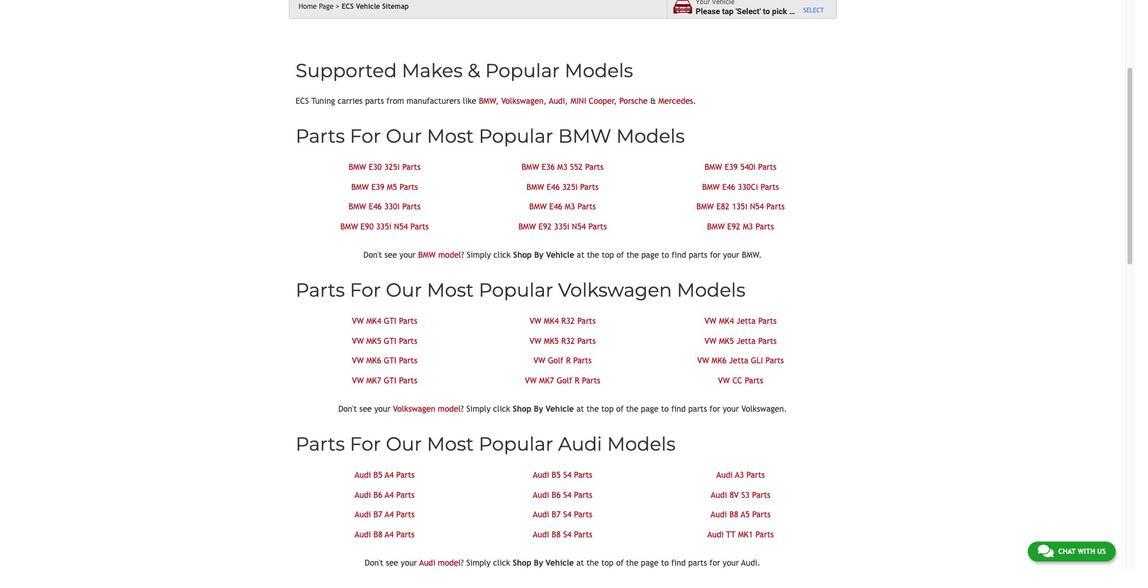 Task type: describe. For each thing, give the bounding box(es) containing it.
bmw e36 m3 s52 parts
[[522, 162, 604, 172]]

vw mk6 jetta gli parts link
[[697, 356, 784, 366]]

audi b5 a4 parts link
[[355, 471, 415, 480]]

bmw e46 325i parts link
[[527, 182, 599, 192]]

audi b5 a4 parts
[[355, 471, 415, 480]]

vw for vw mk6 gti parts
[[352, 356, 364, 366]]

0 vertical spatial volkswagen
[[501, 96, 544, 106]]

s4 for b6
[[563, 491, 572, 500]]

see for don't see your bmw model ? simply click shop by vehicle at the top of the page to find parts for your bmw.
[[385, 251, 397, 260]]

bmw for bmw e39 m5 parts
[[351, 182, 369, 192]]

bmw.
[[742, 251, 762, 260]]

vehicle left sitemap
[[356, 2, 380, 11]]

bmw for bmw e82 135i n54 parts
[[697, 202, 714, 212]]

audi b8 a5 parts
[[711, 510, 771, 520]]

audi b7 s4 parts link
[[533, 510, 593, 520]]

b7 for a4
[[374, 510, 383, 520]]

audi 8v s3 parts link
[[711, 491, 771, 500]]

vw mk4 gti parts link
[[352, 317, 417, 326]]

model for audi model
[[438, 559, 461, 568]]

for for parts for our most popular audi models
[[350, 433, 381, 456]]

see for don't see your volkswagen model ? simply click shop by vehicle at the top of the page to find parts for your volkswagen.
[[359, 405, 372, 414]]

audi b6 s4 parts
[[533, 491, 593, 500]]

vw mk5 gti parts
[[352, 336, 417, 346]]

vw for vw mk4 jetta parts
[[705, 317, 717, 326]]

bmw e30 325i parts link
[[349, 162, 421, 172]]

parts for our most popular audi models
[[296, 433, 676, 456]]

135i
[[732, 202, 748, 212]]

your left audi model link at the bottom of page
[[401, 559, 417, 568]]

don't for don't see your bmw model ? simply click shop by vehicle at the top of the page to find parts for your bmw.
[[364, 251, 382, 260]]

mk7 for gti
[[366, 376, 381, 386]]

bmw e46 330i parts link
[[349, 202, 421, 212]]

e46 for 330ci
[[722, 182, 736, 192]]

335i for e92
[[554, 222, 570, 231]]

parts for don't see your volkswagen model ? simply click shop by vehicle at the top of the page to find parts for your volkswagen.
[[688, 405, 707, 414]]

us
[[1098, 548, 1106, 557]]

your left audi.
[[723, 559, 739, 568]]

vw mk6 gti parts
[[352, 356, 417, 366]]

jetta for mk6
[[729, 356, 749, 366]]

e39 for 540i
[[725, 162, 738, 172]]

mk7 for golf
[[539, 376, 554, 386]]

a4 for b5
[[385, 471, 394, 480]]

popular up volkswagen link
[[485, 59, 560, 82]]

.
[[693, 96, 696, 106]]

? for audi model
[[461, 559, 464, 568]]

b6 for s4
[[552, 491, 561, 500]]

find for bmw.
[[672, 251, 686, 260]]

vw mk6 jetta gli parts
[[697, 356, 784, 366]]

540i
[[740, 162, 756, 172]]

e36
[[542, 162, 555, 172]]

audi b7 a4 parts
[[355, 510, 415, 520]]

for for bmw.
[[710, 251, 721, 260]]

page for at the top of the page to find parts for your audi.
[[641, 559, 659, 568]]

b5 for a4
[[374, 471, 383, 480]]

of for at the top of the page to find parts for your bmw.
[[617, 251, 624, 260]]

by for at the top of the page to find parts for your volkswagen.
[[534, 405, 543, 414]]

audi for audi b7 s4 parts
[[533, 510, 549, 520]]

porsche
[[619, 96, 648, 106]]

vw mk4 gti parts
[[352, 317, 417, 326]]

bmw e46 m3 parts link
[[529, 202, 596, 212]]

325i for e46
[[562, 182, 578, 192]]

audi 8v s3 parts
[[711, 491, 771, 500]]

mercedes
[[659, 96, 693, 106]]

bmw model link
[[418, 251, 461, 260]]

cc
[[733, 376, 742, 386]]

vw for vw mk5 gti parts
[[352, 336, 364, 346]]

please
[[696, 6, 720, 16]]

of for at the top of the page to find parts for your volkswagen.
[[616, 405, 624, 414]]

audi tt mk1 parts
[[708, 530, 774, 540]]

mini cooper link
[[571, 96, 615, 106]]

parts for don't see your audi model ? simply click shop by vehicle at the top of the page to find parts for your audi.
[[688, 559, 707, 568]]

bmw for bmw e90 335i n54 parts
[[341, 222, 358, 231]]

vehicle for volkswagen model
[[546, 405, 574, 414]]

s3
[[741, 491, 750, 500]]

don't see your bmw model ? simply click shop by vehicle at the top of the page to find parts for your bmw.
[[364, 251, 762, 260]]

bmw e92 m3 parts link
[[707, 222, 774, 231]]

top for at the top of the page to find parts for your audi.
[[601, 559, 614, 568]]

vw for vw mk5 r32 parts
[[530, 336, 542, 346]]

vw mk7 golf r parts link
[[525, 376, 601, 386]]

330i
[[384, 202, 400, 212]]

audi a3 parts link
[[717, 471, 765, 480]]

to for bmw.
[[662, 251, 669, 260]]

vw mk5 r32 parts
[[530, 336, 596, 346]]

0 horizontal spatial r
[[566, 356, 571, 366]]

s4 for b8
[[563, 530, 572, 540]]

bmw e46 330ci parts
[[702, 182, 779, 192]]

to for volkswagen.
[[661, 405, 669, 414]]

vw for vw mk7 golf r parts
[[525, 376, 537, 386]]

chat
[[1059, 548, 1076, 557]]

don't for don't see your volkswagen model ? simply click shop by vehicle at the top of the page to find parts for your volkswagen.
[[338, 405, 357, 414]]

n54 for e90
[[394, 222, 408, 231]]

e46 for 330i
[[369, 202, 382, 212]]

e46 for 325i
[[547, 182, 560, 192]]

comments image
[[1038, 545, 1054, 559]]

1 horizontal spatial r
[[575, 376, 580, 386]]

2 horizontal spatial volkswagen
[[558, 279, 672, 302]]

jetta for mk5
[[737, 336, 756, 346]]

model for bmw model
[[438, 251, 461, 260]]

tt
[[726, 530, 736, 540]]

b8 for s4
[[552, 530, 561, 540]]

chat with us link
[[1028, 542, 1116, 562]]

find for volkswagen.
[[671, 405, 686, 414]]

bmw for bmw e46 330i parts
[[349, 202, 366, 212]]

audi b6 a4 parts link
[[355, 491, 415, 500]]

bmw e46 330ci parts link
[[702, 182, 779, 192]]

see for don't see your audi model ? simply click shop by vehicle at the top of the page to find parts for your audi.
[[386, 559, 398, 568]]

bmw e30 325i parts
[[349, 162, 421, 172]]

don't see your volkswagen model ? simply click shop by vehicle at the top of the page to find parts for your volkswagen.
[[338, 405, 787, 414]]

b7 for s4
[[552, 510, 561, 520]]

mk4 for r32
[[544, 317, 559, 326]]

our for parts for our most popular volkswagen models
[[386, 279, 422, 302]]

bmw e90 335i n54 parts
[[341, 222, 429, 231]]

home page
[[299, 2, 334, 11]]

vw mk6 gti parts link
[[352, 356, 417, 366]]

of for at the top of the page to find parts for your audi.
[[616, 559, 624, 568]]

audi b7 a4 parts link
[[355, 510, 415, 520]]

m3 for e92
[[743, 222, 753, 231]]

jetta for mk4
[[737, 317, 756, 326]]

bmw e46 325i parts
[[527, 182, 599, 192]]

e46 for m3
[[549, 202, 563, 212]]

vw mk7 gti parts link
[[352, 376, 417, 386]]

n54 for e82
[[750, 202, 764, 212]]

bmw up 's52'
[[558, 125, 612, 148]]

audi model link
[[419, 559, 461, 568]]

bmw for bmw e46 325i parts
[[527, 182, 544, 192]]

325i for e30
[[384, 162, 400, 172]]

vw mk7 gti parts
[[352, 376, 417, 386]]

audi a3 parts
[[717, 471, 765, 480]]

vw mk4 jetta parts link
[[705, 317, 777, 326]]

bmw for bmw e39 540i parts
[[705, 162, 722, 172]]

audi b8 a5 parts link
[[711, 510, 771, 520]]

vw mk4 r32 parts
[[530, 317, 596, 326]]

audi for audi a3 parts
[[717, 471, 733, 480]]

by for at the top of the page to find parts for your audi.
[[534, 559, 543, 568]]

audi b6 s4 parts link
[[533, 491, 593, 500]]

audi b8 s4 parts
[[533, 530, 593, 540]]

bmw e82 135i n54 parts link
[[697, 202, 785, 212]]

gli
[[751, 356, 763, 366]]

mk4 for gti
[[366, 317, 381, 326]]

vw cc parts
[[718, 376, 763, 386]]

volkswagen.
[[742, 405, 787, 414]]

shop for at the top of the page to find parts for your audi.
[[513, 559, 532, 568]]

bmw e39 m5 parts
[[351, 182, 418, 192]]

s52
[[570, 162, 583, 172]]

bmw down bmw e90 335i n54 parts link
[[418, 251, 436, 260]]

audi link
[[549, 96, 565, 106]]

1 , from the left
[[496, 96, 499, 106]]

audi for audi tt mk1 parts
[[708, 530, 724, 540]]

vw golf r parts
[[534, 356, 592, 366]]

audi.
[[741, 559, 761, 568]]

for for parts for our most popular bmw models
[[350, 125, 381, 148]]

your down "vw mk7 gti parts"
[[374, 405, 391, 414]]

most for volkswagen
[[427, 279, 474, 302]]

home page link
[[299, 2, 340, 11]]

4 , from the left
[[615, 96, 617, 106]]

b5 for s4
[[552, 471, 561, 480]]



Task type: locate. For each thing, give the bounding box(es) containing it.
our for parts for our most popular audi models
[[386, 433, 422, 456]]

vw up the vw mk5 jetta parts link
[[705, 317, 717, 326]]

2 vertical spatial of
[[616, 559, 624, 568]]

1 vertical spatial ?
[[461, 405, 464, 414]]

1 a4 from the top
[[385, 471, 394, 480]]

1 of from the top
[[617, 251, 624, 260]]

1 vertical spatial click
[[493, 405, 510, 414]]

bmw for bmw e46 m3 parts
[[529, 202, 547, 212]]

4 a4 from the top
[[385, 530, 394, 540]]

vw down vw golf r parts link
[[525, 376, 537, 386]]

by down bmw e92 335i n54 parts link
[[534, 251, 544, 260]]

bmw right like
[[479, 96, 496, 106]]

1 b6 from the left
[[374, 491, 383, 500]]

2 vertical spatial see
[[386, 559, 398, 568]]

mk6 for jetta
[[712, 356, 727, 366]]

with
[[1078, 548, 1095, 557]]

0 horizontal spatial b5
[[374, 471, 383, 480]]

1 most from the top
[[427, 125, 474, 148]]

3 mk4 from the left
[[719, 317, 734, 326]]

volkswagen
[[501, 96, 544, 106], [558, 279, 672, 302], [393, 405, 436, 414]]

1 e92 from the left
[[539, 222, 552, 231]]

4 gti from the top
[[384, 376, 397, 386]]

3 a4 from the top
[[385, 510, 394, 520]]

2 vertical spatial volkswagen
[[393, 405, 436, 414]]

most down volkswagen model link
[[427, 433, 474, 456]]

audi b5 s4 parts
[[533, 471, 593, 480]]

? for bmw model
[[461, 251, 464, 260]]

2 of from the top
[[616, 405, 624, 414]]

mk4 for jetta
[[719, 317, 734, 326]]

1 horizontal spatial n54
[[572, 222, 586, 231]]

b8 for a5
[[730, 510, 739, 520]]

2 b7 from the left
[[552, 510, 561, 520]]

0 horizontal spatial b8
[[374, 530, 383, 540]]

model for volkswagen model
[[438, 405, 461, 414]]

2 vertical spatial most
[[427, 433, 474, 456]]

3 ? from the top
[[461, 559, 464, 568]]

1 vertical spatial model
[[438, 405, 461, 414]]

select link
[[803, 6, 824, 14]]

n54 down 330i
[[394, 222, 408, 231]]

0 horizontal spatial e39
[[371, 182, 385, 192]]

bmw up e82
[[702, 182, 720, 192]]

1 vertical spatial m3
[[565, 202, 575, 212]]

for up audi b5 a4 parts link
[[350, 433, 381, 456]]

for up 'vw mk4 gti parts'
[[350, 279, 381, 302]]

3 most from the top
[[427, 433, 474, 456]]

0 vertical spatial r32
[[561, 317, 575, 326]]

carries
[[338, 96, 363, 106]]

ecs
[[342, 2, 354, 11], [296, 96, 309, 106]]

b8 down audi b7 s4 parts link
[[552, 530, 561, 540]]

popular for audi
[[479, 433, 553, 456]]

0 vertical spatial simply
[[467, 251, 491, 260]]

pick
[[772, 6, 787, 16]]

select
[[803, 6, 824, 13]]

don't see your audi model ? simply click shop by vehicle at the top of the page to find parts for your audi.
[[365, 559, 761, 568]]

8v
[[730, 491, 739, 500]]

1 horizontal spatial b7
[[552, 510, 561, 520]]

1 for from the top
[[350, 125, 381, 148]]

2 s4 from the top
[[563, 491, 572, 500]]

2 gti from the top
[[384, 336, 397, 346]]

1 vertical spatial jetta
[[737, 336, 756, 346]]

1 vertical spatial ecs
[[296, 96, 309, 106]]

bmw down e82
[[707, 222, 725, 231]]

0 horizontal spatial 335i
[[376, 222, 392, 231]]

m3 left 's52'
[[557, 162, 568, 172]]

gti up "vw mk5 gti parts" link
[[384, 317, 397, 326]]

3 of from the top
[[616, 559, 624, 568]]

bmw e39 540i parts
[[705, 162, 777, 172]]

jetta down vw mk4 jetta parts
[[737, 336, 756, 346]]

0 vertical spatial ?
[[461, 251, 464, 260]]

audi b6 a4 parts
[[355, 491, 415, 500]]

vw up the vw mk5 r32 parts link on the bottom
[[530, 317, 542, 326]]

gti
[[384, 317, 397, 326], [384, 336, 397, 346], [384, 356, 397, 366], [384, 376, 397, 386]]

3 shop from the top
[[513, 559, 532, 568]]

2 vertical spatial shop
[[513, 559, 532, 568]]

2 335i from the left
[[554, 222, 570, 231]]

most down manufacturers at the top left of the page
[[427, 125, 474, 148]]

vw down 'vw mk4 gti parts'
[[352, 336, 364, 346]]

0 vertical spatial golf
[[548, 356, 564, 366]]

for for volkswagen.
[[710, 405, 720, 414]]

1 horizontal spatial b8
[[552, 530, 561, 540]]

2 mk5 from the left
[[544, 336, 559, 346]]

0 vertical spatial for
[[710, 251, 721, 260]]

audi for audi b5 a4 parts
[[355, 471, 371, 480]]

vw up vw mk6 jetta gli parts
[[705, 336, 717, 346]]

s4 for b5
[[563, 471, 572, 480]]

most for bmw
[[427, 125, 474, 148]]

e92 for 335i
[[539, 222, 552, 231]]

simply for audi model
[[466, 559, 491, 568]]

popular for volkswagen
[[479, 279, 553, 302]]

to for audi.
[[661, 559, 669, 568]]

don't
[[364, 251, 382, 260], [338, 405, 357, 414], [365, 559, 384, 568]]

0 horizontal spatial mk4
[[366, 317, 381, 326]]

s4 up audi b8 s4 parts link
[[563, 510, 572, 520]]

a3
[[735, 471, 744, 480]]

, left mini
[[565, 96, 568, 106]]

porsche link
[[619, 96, 648, 106]]

vw mk5 jetta parts
[[705, 336, 777, 346]]

2 our from the top
[[386, 279, 422, 302]]

1 horizontal spatial b5
[[552, 471, 561, 480]]

a5
[[741, 510, 750, 520]]

b8 for a4
[[374, 530, 383, 540]]

1 top from the top
[[602, 251, 614, 260]]

1 335i from the left
[[376, 222, 392, 231]]

0 horizontal spatial b6
[[374, 491, 383, 500]]

2 mk6 from the left
[[712, 356, 727, 366]]

0 horizontal spatial n54
[[394, 222, 408, 231]]

mk4 up vw mk5 jetta parts
[[719, 317, 734, 326]]

bmw e90 335i n54 parts link
[[341, 222, 429, 231]]

0 vertical spatial 325i
[[384, 162, 400, 172]]

3 for from the top
[[350, 433, 381, 456]]

1 vertical spatial e39
[[371, 182, 385, 192]]

ecs for ecs tuning carries parts from manufacturers like bmw , volkswagen , audi , mini cooper , porsche & mercedes .
[[296, 96, 309, 106]]

2 vertical spatial for
[[710, 559, 720, 568]]

click for volkswagen model
[[493, 405, 510, 414]]

bmw left e90
[[341, 222, 358, 231]]

1 horizontal spatial 335i
[[554, 222, 570, 231]]

ecs vehicle sitemap
[[342, 2, 409, 11]]

audi b5 s4 parts link
[[533, 471, 593, 480]]

2 vertical spatial jetta
[[729, 356, 749, 366]]

find
[[672, 251, 686, 260], [671, 405, 686, 414], [671, 559, 686, 568]]

bmw up e90
[[349, 202, 366, 212]]

1 r32 from the top
[[561, 317, 575, 326]]

e90
[[361, 222, 374, 231]]

vw mk7 golf r parts
[[525, 376, 601, 386]]

0 horizontal spatial volkswagen
[[393, 405, 436, 414]]

bmw left e30
[[349, 162, 366, 172]]

0 vertical spatial for
[[350, 125, 381, 148]]

0 vertical spatial jetta
[[737, 317, 756, 326]]

bmw down e36
[[527, 182, 544, 192]]

audi for audi b8 a5 parts
[[711, 510, 727, 520]]

0 vertical spatial e39
[[725, 162, 738, 172]]

chat with us
[[1059, 548, 1106, 557]]

our
[[386, 125, 422, 148], [386, 279, 422, 302], [386, 433, 422, 456]]

0 vertical spatial of
[[617, 251, 624, 260]]

e82
[[717, 202, 730, 212]]

2 mk4 from the left
[[544, 317, 559, 326]]

2 vertical spatial m3
[[743, 222, 753, 231]]

1 vertical spatial by
[[534, 405, 543, 414]]

325i down 's52'
[[562, 182, 578, 192]]

bmw down bmw e46 325i parts
[[529, 202, 547, 212]]

audi for audi b6 a4 parts
[[355, 491, 371, 500]]

0 vertical spatial don't
[[364, 251, 382, 260]]

page
[[641, 251, 659, 260], [641, 405, 659, 414], [641, 559, 659, 568]]

vw mk5 gti parts link
[[352, 336, 417, 346]]

r32 for mk4
[[561, 317, 575, 326]]

1 vertical spatial r32
[[561, 336, 575, 346]]

0 horizontal spatial mk7
[[366, 376, 381, 386]]

1 horizontal spatial ecs
[[342, 2, 354, 11]]

,
[[496, 96, 499, 106], [544, 96, 547, 106], [565, 96, 568, 106], [615, 96, 617, 106]]

page for at the top of the page to find parts for your volkswagen.
[[641, 405, 659, 414]]

e92 for m3
[[727, 222, 741, 231]]

0 vertical spatial shop
[[513, 251, 532, 260]]

r down vw golf r parts link
[[575, 376, 580, 386]]

1 vertical spatial &
[[650, 96, 656, 106]]

for up e30
[[350, 125, 381, 148]]

1 vertical spatial don't
[[338, 405, 357, 414]]

2 ? from the top
[[461, 405, 464, 414]]

mk5 for jetta
[[719, 336, 734, 346]]

bmw left e36
[[522, 162, 539, 172]]

3 mk5 from the left
[[719, 336, 734, 346]]

audi for audi b8 a4 parts
[[355, 530, 371, 540]]

2 most from the top
[[427, 279, 474, 302]]

vw for vw mk4 r32 parts
[[530, 317, 542, 326]]

click
[[494, 251, 511, 260], [493, 405, 510, 414], [493, 559, 510, 568]]

3 gti from the top
[[384, 356, 397, 366]]

find for audi.
[[671, 559, 686, 568]]

page
[[319, 2, 334, 11]]

e46 down e36
[[547, 182, 560, 192]]

1 horizontal spatial e39
[[725, 162, 738, 172]]

by down vw mk7 golf r parts
[[534, 405, 543, 414]]

2 b6 from the left
[[552, 491, 561, 500]]

by down audi b8 s4 parts link
[[534, 559, 543, 568]]

bmw e36 m3 s52 parts link
[[522, 162, 604, 172]]

1 horizontal spatial b6
[[552, 491, 561, 500]]

0 horizontal spatial mk5
[[366, 336, 381, 346]]

our up 'vw mk4 gti parts'
[[386, 279, 422, 302]]

335i down bmw e46 m3 parts link
[[554, 222, 570, 231]]

vw mk4 jetta parts
[[705, 317, 777, 326]]

2 r32 from the top
[[561, 336, 575, 346]]

e39 for m5
[[371, 182, 385, 192]]

0 vertical spatial page
[[641, 251, 659, 260]]

3 s4 from the top
[[563, 510, 572, 520]]

for
[[710, 251, 721, 260], [710, 405, 720, 414], [710, 559, 720, 568]]

mk4 up "vw mk5 gti parts" link
[[366, 317, 381, 326]]

mk5 up vw mk6 jetta gli parts
[[719, 336, 734, 346]]

at down vw mk7 golf r parts
[[577, 405, 584, 414]]

2 a4 from the top
[[385, 491, 394, 500]]

0 vertical spatial ecs
[[342, 2, 354, 11]]

mk5 down 'vw mk4 gti parts'
[[366, 336, 381, 346]]

1 vertical spatial our
[[386, 279, 422, 302]]

1 vertical spatial for
[[350, 279, 381, 302]]

4 s4 from the top
[[563, 530, 572, 540]]

2 top from the top
[[601, 405, 614, 414]]

0 vertical spatial find
[[672, 251, 686, 260]]

ecs for ecs vehicle sitemap
[[342, 2, 354, 11]]

simply
[[467, 251, 491, 260], [466, 405, 491, 414], [466, 559, 491, 568]]

for
[[350, 125, 381, 148], [350, 279, 381, 302], [350, 433, 381, 456]]

gti down 'vw mk4 gti parts'
[[384, 336, 397, 346]]

0 vertical spatial most
[[427, 125, 474, 148]]

audi b8 a4 parts
[[355, 530, 415, 540]]

1 mk7 from the left
[[366, 376, 381, 386]]

gti for mk7
[[384, 376, 397, 386]]

m3 up bmw e92 335i n54 parts
[[565, 202, 575, 212]]

gti for mk5
[[384, 336, 397, 346]]

a4 for b7
[[385, 510, 394, 520]]

mk4 up the vw mk5 r32 parts link on the bottom
[[544, 317, 559, 326]]

e46 left 330ci
[[722, 182, 736, 192]]

e46 left 330i
[[369, 202, 382, 212]]

page for at the top of the page to find parts for your bmw.
[[641, 251, 659, 260]]

2 mk7 from the left
[[539, 376, 554, 386]]

2 for from the top
[[350, 279, 381, 302]]

e92
[[539, 222, 552, 231], [727, 222, 741, 231]]

supported
[[296, 59, 397, 82]]

for for audi.
[[710, 559, 720, 568]]

2 vertical spatial top
[[601, 559, 614, 568]]

0 vertical spatial r
[[566, 356, 571, 366]]

1 vertical spatial golf
[[557, 376, 572, 386]]

e46 down bmw e46 325i parts 'link'
[[549, 202, 563, 212]]

b6 down audi b5 a4 parts
[[374, 491, 383, 500]]

2 horizontal spatial mk5
[[719, 336, 734, 346]]

b8
[[730, 510, 739, 520], [374, 530, 383, 540], [552, 530, 561, 540]]

models for bmw
[[616, 125, 685, 148]]

vw golf r parts link
[[534, 356, 592, 366]]

2 horizontal spatial mk4
[[719, 317, 734, 326]]

1 b7 from the left
[[374, 510, 383, 520]]

audi for audi b8 s4 parts
[[533, 530, 549, 540]]

1 vertical spatial of
[[616, 405, 624, 414]]

0 vertical spatial at
[[577, 251, 585, 260]]

see down "audi b8 a4 parts" link
[[386, 559, 398, 568]]

bmw link
[[479, 96, 496, 106]]

s4 down audi b7 s4 parts link
[[563, 530, 572, 540]]

1 vertical spatial top
[[601, 405, 614, 414]]

1 s4 from the top
[[563, 471, 572, 480]]

vw mk4 r32 parts link
[[530, 317, 596, 326]]

vw down "vw mk5 gti parts" link
[[352, 356, 364, 366]]

0 horizontal spatial &
[[468, 59, 480, 82]]

at for at the top of the page to find parts for your volkswagen.
[[577, 405, 584, 414]]

e30
[[369, 162, 382, 172]]

popular down volkswagen link
[[479, 125, 553, 148]]

shop for at the top of the page to find parts for your bmw.
[[513, 251, 532, 260]]

simply right bmw model link
[[467, 251, 491, 260]]

r32 down vw mk4 r32 parts link
[[561, 336, 575, 346]]

'select'
[[736, 6, 761, 16]]

2 b5 from the left
[[552, 471, 561, 480]]

2 page from the top
[[641, 405, 659, 414]]

your left bmw.
[[723, 251, 740, 260]]

2 , from the left
[[544, 96, 547, 106]]

b7 up audi b8 a4 parts
[[374, 510, 383, 520]]

mk6 for gti
[[366, 356, 381, 366]]

2 vertical spatial ?
[[461, 559, 464, 568]]

a4 up audi b8 a4 parts
[[385, 510, 394, 520]]

m3
[[557, 162, 568, 172], [565, 202, 575, 212], [743, 222, 753, 231]]

0 vertical spatial m3
[[557, 162, 568, 172]]

e92 down "135i"
[[727, 222, 741, 231]]

vw down vw mk6 gti parts "link"
[[352, 376, 364, 386]]

jetta left the gli
[[729, 356, 749, 366]]

2 vertical spatial our
[[386, 433, 422, 456]]

see down vw mk7 gti parts link
[[359, 405, 372, 414]]

1 vertical spatial find
[[671, 405, 686, 414]]

1 b5 from the left
[[374, 471, 383, 480]]

for left bmw.
[[710, 251, 721, 260]]

3 our from the top
[[386, 433, 422, 456]]

bmw e46 m3 parts
[[529, 202, 596, 212]]

audi for audi b5 s4 parts
[[533, 471, 549, 480]]

popular
[[485, 59, 560, 82], [479, 125, 553, 148], [479, 279, 553, 302], [479, 433, 553, 456]]

bmw for bmw e36 m3 s52 parts
[[522, 162, 539, 172]]

please tap 'select' to pick a vehicle
[[696, 6, 821, 16]]

vw for vw golf r parts
[[534, 356, 546, 366]]

1 vertical spatial most
[[427, 279, 474, 302]]

vehicle down audi b8 s4 parts link
[[546, 559, 574, 568]]

mk4
[[366, 317, 381, 326], [544, 317, 559, 326], [719, 317, 734, 326]]

1 vertical spatial r
[[575, 376, 580, 386]]

b6
[[374, 491, 383, 500], [552, 491, 561, 500]]

1 mk5 from the left
[[366, 336, 381, 346]]

2 vertical spatial at
[[577, 559, 584, 568]]

volkswagen link
[[501, 96, 544, 106]]

1 vertical spatial 325i
[[562, 182, 578, 192]]

1 ? from the top
[[461, 251, 464, 260]]

bmw down bmw e46 m3 parts link
[[519, 222, 536, 231]]

1 vertical spatial see
[[359, 405, 372, 414]]

m5
[[387, 182, 397, 192]]

a4 for b8
[[385, 530, 394, 540]]

bmw for bmw e30 325i parts
[[349, 162, 366, 172]]

, left audi link
[[544, 96, 547, 106]]

at down audi b8 s4 parts link
[[577, 559, 584, 568]]

vw for vw mk5 jetta parts
[[705, 336, 717, 346]]

1 for from the top
[[710, 251, 721, 260]]

a4 down audi b5 a4 parts
[[385, 491, 394, 500]]

1 our from the top
[[386, 125, 422, 148]]

0 vertical spatial our
[[386, 125, 422, 148]]

mk6 down the vw mk5 jetta parts link
[[712, 356, 727, 366]]

for for parts for our most popular volkswagen models
[[350, 279, 381, 302]]

1 gti from the top
[[384, 317, 397, 326]]

to
[[763, 6, 770, 16], [662, 251, 669, 260], [661, 405, 669, 414], [661, 559, 669, 568]]

ecs right page
[[342, 2, 354, 11]]

1 horizontal spatial mk4
[[544, 317, 559, 326]]

1 shop from the top
[[513, 251, 532, 260]]

0 vertical spatial &
[[468, 59, 480, 82]]

2 horizontal spatial n54
[[750, 202, 764, 212]]

1 horizontal spatial 325i
[[562, 182, 578, 192]]

3 for from the top
[[710, 559, 720, 568]]

parts
[[365, 96, 384, 106], [689, 251, 708, 260], [688, 405, 707, 414], [688, 559, 707, 568]]

1 mk6 from the left
[[366, 356, 381, 366]]

m3 down bmw e82 135i n54 parts "link"
[[743, 222, 753, 231]]

& right porsche
[[650, 96, 656, 106]]

3 top from the top
[[601, 559, 614, 568]]

popular up vw mk4 r32 parts
[[479, 279, 553, 302]]

mercedes link
[[659, 96, 693, 106]]

from
[[387, 96, 404, 106]]

1 horizontal spatial volkswagen
[[501, 96, 544, 106]]

0 horizontal spatial b7
[[374, 510, 383, 520]]

our up audi b5 a4 parts link
[[386, 433, 422, 456]]

simply up parts for our most popular audi models
[[466, 405, 491, 414]]

1 vertical spatial at
[[577, 405, 584, 414]]

2 vertical spatial find
[[671, 559, 686, 568]]

volkswagen model link
[[393, 405, 461, 414]]

1 vertical spatial simply
[[466, 405, 491, 414]]

s4 down audi b5 s4 parts link
[[563, 491, 572, 500]]

mk7 down vw mk6 gti parts "link"
[[366, 376, 381, 386]]

1 vertical spatial for
[[710, 405, 720, 414]]

s4 for b7
[[563, 510, 572, 520]]

model
[[438, 251, 461, 260], [438, 405, 461, 414], [438, 559, 461, 568]]

don't down e90
[[364, 251, 382, 260]]

1 horizontal spatial &
[[650, 96, 656, 106]]

m3 for e46
[[565, 202, 575, 212]]

shop for at the top of the page to find parts for your volkswagen.
[[513, 405, 532, 414]]

vehicle down bmw e92 335i n54 parts link
[[546, 251, 574, 260]]

3 page from the top
[[641, 559, 659, 568]]

b8 left a5
[[730, 510, 739, 520]]

1 horizontal spatial mk7
[[539, 376, 554, 386]]

vw left the cc
[[718, 376, 730, 386]]

mk7
[[366, 376, 381, 386], [539, 376, 554, 386]]

our for parts for our most popular bmw models
[[386, 125, 422, 148]]

, left volkswagen link
[[496, 96, 499, 106]]

1 page from the top
[[641, 251, 659, 260]]

mk7 down vw golf r parts link
[[539, 376, 554, 386]]

simply for volkswagen model
[[466, 405, 491, 414]]

0 horizontal spatial e92
[[539, 222, 552, 231]]

0 horizontal spatial 325i
[[384, 162, 400, 172]]

2 for from the top
[[710, 405, 720, 414]]

click for audi model
[[493, 559, 510, 568]]

audi for audi 8v s3 parts
[[711, 491, 727, 500]]

bmw e82 135i n54 parts
[[697, 202, 785, 212]]

vehicle
[[356, 2, 380, 11], [546, 251, 574, 260], [546, 405, 574, 414], [546, 559, 574, 568]]

supported makes & popular models
[[296, 59, 633, 82]]

m3 for e36
[[557, 162, 568, 172]]

parts for our most popular bmw models
[[296, 125, 685, 148]]

a4 up audi b6 a4 parts link
[[385, 471, 394, 480]]

your
[[400, 251, 416, 260], [723, 251, 740, 260], [374, 405, 391, 414], [723, 405, 739, 414], [401, 559, 417, 568], [723, 559, 739, 568]]

325i right e30
[[384, 162, 400, 172]]

vw mk5 r32 parts link
[[530, 336, 596, 346]]

mk5 for r32
[[544, 336, 559, 346]]

r32 up the vw mk5 r32 parts link on the bottom
[[561, 317, 575, 326]]

gti for mk4
[[384, 317, 397, 326]]

2 horizontal spatial b8
[[730, 510, 739, 520]]

3 , from the left
[[565, 96, 568, 106]]

b6 down audi b5 s4 parts link
[[552, 491, 561, 500]]

b5 up audi b6 a4 parts link
[[374, 471, 383, 480]]

0 vertical spatial click
[[494, 251, 511, 260]]

manufacturers
[[407, 96, 460, 106]]

2 vertical spatial simply
[[466, 559, 491, 568]]

2 shop from the top
[[513, 405, 532, 414]]

don't down audi b8 a4 parts
[[365, 559, 384, 568]]

most for audi
[[427, 433, 474, 456]]

bmw e92 m3 parts
[[707, 222, 774, 231]]

your left bmw model link
[[400, 251, 416, 260]]

jetta
[[737, 317, 756, 326], [737, 336, 756, 346], [729, 356, 749, 366]]

0 horizontal spatial ecs
[[296, 96, 309, 106]]

1 mk4 from the left
[[366, 317, 381, 326]]

click for bmw model
[[494, 251, 511, 260]]

0 horizontal spatial mk6
[[366, 356, 381, 366]]

2 vertical spatial click
[[493, 559, 510, 568]]

at down bmw e92 335i n54 parts link
[[577, 251, 585, 260]]

audi for audi b7 a4 parts
[[355, 510, 371, 520]]

2 vertical spatial by
[[534, 559, 543, 568]]

1 vertical spatial page
[[641, 405, 659, 414]]

n54 down bmw e46 m3 parts link
[[572, 222, 586, 231]]

2 vertical spatial page
[[641, 559, 659, 568]]

models
[[565, 59, 633, 82], [616, 125, 685, 148], [677, 279, 746, 302], [607, 433, 676, 456]]

2 e92 from the left
[[727, 222, 741, 231]]

your down the cc
[[723, 405, 739, 414]]

a4 for b6
[[385, 491, 394, 500]]

vw up vw mk7 golf r parts link
[[534, 356, 546, 366]]

mk5 up vw golf r parts link
[[544, 336, 559, 346]]

bmw e39 m5 parts link
[[351, 182, 418, 192]]

bmw for bmw e46 330ci parts
[[702, 182, 720, 192]]

vw for vw mk7 gti parts
[[352, 376, 364, 386]]

r32 for mk5
[[561, 336, 575, 346]]

audi b7 s4 parts
[[533, 510, 593, 520]]

vehicle down vw mk7 golf r parts
[[546, 405, 574, 414]]

audi for audi b6 s4 parts
[[533, 491, 549, 500]]

don't down "vw mk7 gti parts"
[[338, 405, 357, 414]]

2 vertical spatial for
[[350, 433, 381, 456]]

n54 right "135i"
[[750, 202, 764, 212]]

tap
[[722, 6, 734, 16]]

bmw for bmw e92 335i n54 parts
[[519, 222, 536, 231]]



Task type: vqa. For each thing, say whether or not it's contained in the screenshot.
BMW E90 335i N54 Parts's BMW
yes



